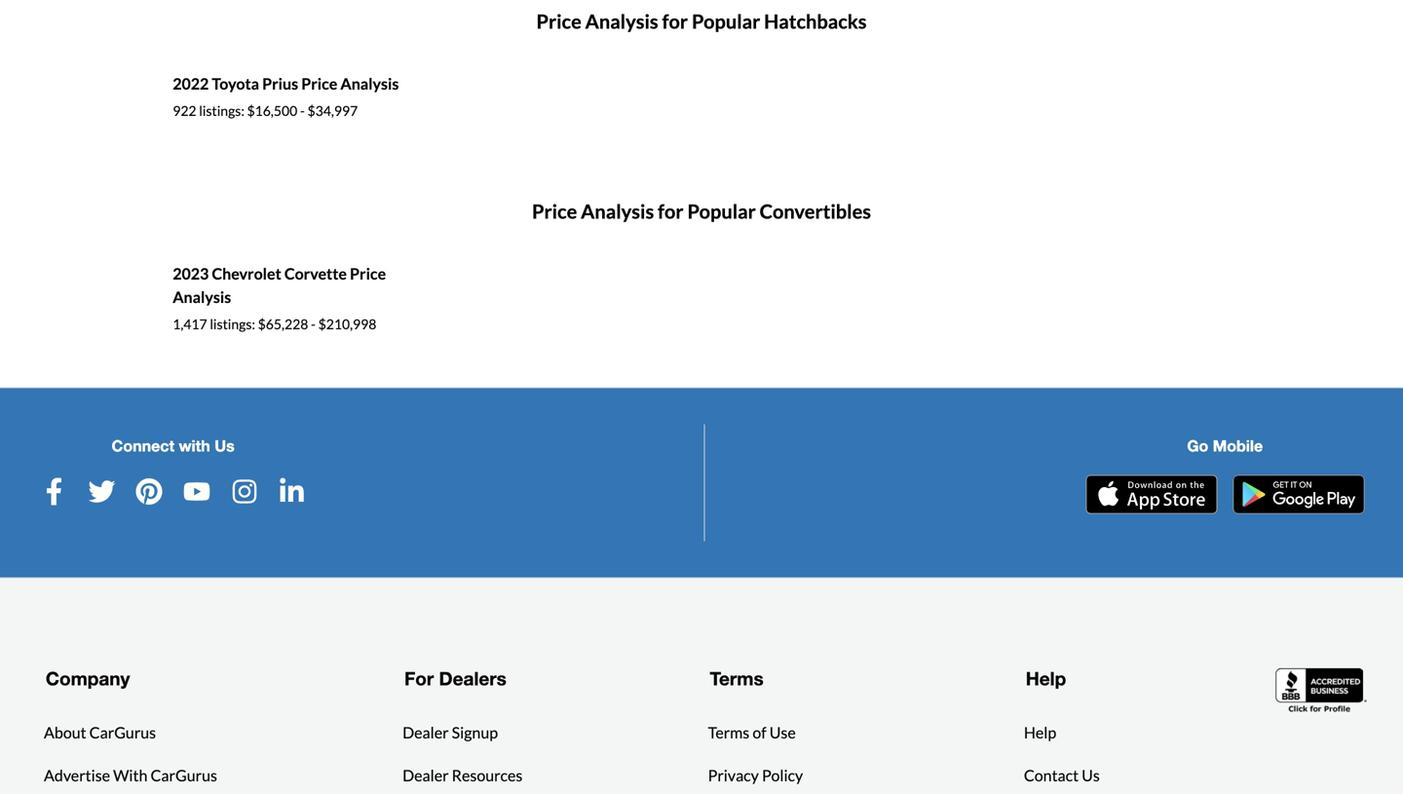 Task type: vqa. For each thing, say whether or not it's contained in the screenshot.
analysis
yes



Task type: describe. For each thing, give the bounding box(es) containing it.
with
[[113, 766, 148, 785]]

connect with us
[[112, 437, 235, 455]]

connect
[[112, 437, 175, 455]]

twitter image
[[88, 478, 115, 505]]

signup
[[452, 723, 498, 742]]

for
[[405, 668, 434, 690]]

922
[[173, 103, 196, 119]]

mobile
[[1213, 437, 1263, 455]]

about cargurus link
[[44, 721, 156, 745]]

listings: for chevrolet
[[210, 316, 255, 333]]

2023 chevrolet corvette price analysis link
[[173, 264, 386, 307]]

advertise with cargurus link
[[44, 764, 217, 787]]

$16,500
[[247, 103, 298, 119]]

policy
[[762, 766, 803, 785]]

about
[[44, 723, 86, 742]]

analysis for 2023 chevrolet corvette price analysis
[[173, 288, 231, 307]]

1 vertical spatial help
[[1024, 723, 1057, 742]]

price for corvette
[[350, 264, 386, 283]]

terms for terms of use
[[708, 723, 750, 742]]

- for prius
[[300, 103, 305, 119]]

of
[[753, 723, 767, 742]]

2022 toyota prius price analysis 922 listings: $16,500 - $34,997
[[173, 74, 399, 119]]

download on the app store image
[[1086, 475, 1218, 514]]

click for the bbb business review of this auto listing service in cambridge ma image
[[1276, 666, 1370, 715]]

with
[[179, 437, 210, 455]]

advertise
[[44, 766, 110, 785]]

contact us
[[1024, 766, 1100, 785]]

dealer for dealer signup
[[403, 723, 449, 742]]

0 vertical spatial help
[[1026, 668, 1067, 690]]

2023
[[173, 264, 209, 283]]

terms for terms
[[710, 668, 764, 690]]

cargurus inside advertise with cargurus "link"
[[151, 766, 217, 785]]

0 vertical spatial us
[[215, 437, 235, 455]]

$34,997
[[308, 103, 358, 119]]

chevrolet
[[212, 264, 281, 283]]

toyota
[[212, 74, 259, 93]]

dealer resources
[[403, 766, 523, 785]]

linkedin image
[[278, 478, 306, 505]]

dealers
[[439, 668, 507, 690]]

contact
[[1024, 766, 1079, 785]]

dealer signup link
[[403, 721, 498, 745]]

$210,998
[[318, 316, 377, 333]]

dealer for dealer resources
[[403, 766, 449, 785]]

cargurus inside about cargurus link
[[89, 723, 156, 742]]

corvette
[[284, 264, 347, 283]]



Task type: locate. For each thing, give the bounding box(es) containing it.
- left the $34,997
[[300, 103, 305, 119]]

terms
[[710, 668, 764, 690], [708, 723, 750, 742]]

0 vertical spatial price
[[301, 74, 338, 93]]

dealer left signup
[[403, 723, 449, 742]]

analysis inside "2022 toyota prius price analysis 922 listings: $16,500 - $34,997"
[[341, 74, 399, 93]]

help
[[1026, 668, 1067, 690], [1024, 723, 1057, 742]]

analysis
[[341, 74, 399, 93], [173, 288, 231, 307]]

listings: down toyota
[[199, 103, 245, 119]]

0 vertical spatial terms
[[710, 668, 764, 690]]

cargurus
[[89, 723, 156, 742], [151, 766, 217, 785]]

1 horizontal spatial us
[[1082, 766, 1100, 785]]

- for corvette
[[311, 316, 316, 333]]

dealer down dealer signup link
[[403, 766, 449, 785]]

$65,228
[[258, 316, 308, 333]]

1 vertical spatial price
[[350, 264, 386, 283]]

2022
[[173, 74, 209, 93]]

1 horizontal spatial price
[[350, 264, 386, 283]]

listings: inside 2023 chevrolet corvette price analysis 1,417 listings: $65,228 - $210,998
[[210, 316, 255, 333]]

price
[[301, 74, 338, 93], [350, 264, 386, 283]]

instagram image
[[231, 478, 258, 505]]

1 vertical spatial cargurus
[[151, 766, 217, 785]]

1 vertical spatial dealer
[[403, 766, 449, 785]]

listings: inside "2022 toyota prius price analysis 922 listings: $16,500 - $34,997"
[[199, 103, 245, 119]]

price inside "2022 toyota prius price analysis 922 listings: $16,500 - $34,997"
[[301, 74, 338, 93]]

terms inside "link"
[[708, 723, 750, 742]]

youtube image
[[183, 478, 211, 505]]

1 vertical spatial us
[[1082, 766, 1100, 785]]

price up the $34,997
[[301, 74, 338, 93]]

terms of use
[[708, 723, 796, 742]]

dealer signup
[[403, 723, 498, 742]]

resources
[[452, 766, 523, 785]]

analysis down 2023
[[173, 288, 231, 307]]

advertise with cargurus
[[44, 766, 217, 785]]

us
[[215, 437, 235, 455], [1082, 766, 1100, 785]]

dealer inside 'link'
[[403, 766, 449, 785]]

cargurus up with
[[89, 723, 156, 742]]

- right $65,228
[[311, 316, 316, 333]]

-
[[300, 103, 305, 119], [311, 316, 316, 333]]

0 vertical spatial -
[[300, 103, 305, 119]]

0 horizontal spatial price
[[301, 74, 338, 93]]

us right contact
[[1082, 766, 1100, 785]]

0 horizontal spatial analysis
[[173, 288, 231, 307]]

privacy policy link
[[708, 764, 803, 787]]

use
[[770, 723, 796, 742]]

- inside "2022 toyota prius price analysis 922 listings: $16,500 - $34,997"
[[300, 103, 305, 119]]

analysis for 2022 toyota prius price analysis
[[341, 74, 399, 93]]

2 dealer from the top
[[403, 766, 449, 785]]

1 vertical spatial listings:
[[210, 316, 255, 333]]

price inside 2023 chevrolet corvette price analysis 1,417 listings: $65,228 - $210,998
[[350, 264, 386, 283]]

2023 chevrolet corvette price analysis tab list
[[163, 163, 1241, 376]]

for dealers
[[405, 668, 507, 690]]

2022 toyota prius price analysis tab list
[[163, 0, 1241, 163]]

listings: for toyota
[[199, 103, 245, 119]]

- inside 2023 chevrolet corvette price analysis 1,417 listings: $65,228 - $210,998
[[311, 316, 316, 333]]

0 horizontal spatial us
[[215, 437, 235, 455]]

analysis inside 2023 chevrolet corvette price analysis 1,417 listings: $65,228 - $210,998
[[173, 288, 231, 307]]

facebook image
[[41, 478, 68, 505]]

prius
[[262, 74, 298, 93]]

1 vertical spatial terms
[[708, 723, 750, 742]]

help up contact
[[1024, 723, 1057, 742]]

1 horizontal spatial analysis
[[341, 74, 399, 93]]

about cargurus
[[44, 723, 156, 742]]

1 horizontal spatial -
[[311, 316, 316, 333]]

terms of use link
[[708, 721, 796, 745]]

0 vertical spatial listings:
[[199, 103, 245, 119]]

get it on google play image
[[1233, 475, 1365, 514]]

price right corvette
[[350, 264, 386, 283]]

1 vertical spatial -
[[311, 316, 316, 333]]

0 vertical spatial analysis
[[341, 74, 399, 93]]

help link
[[1024, 721, 1057, 745]]

price for prius
[[301, 74, 338, 93]]

help up help link
[[1026, 668, 1067, 690]]

2023 chevrolet corvette price analysis 1,417 listings: $65,228 - $210,998
[[173, 264, 386, 333]]

us right with
[[215, 437, 235, 455]]

privacy policy
[[708, 766, 803, 785]]

2022 toyota prius price analysis link
[[173, 74, 399, 93]]

1,417
[[173, 316, 207, 333]]

dealer resources link
[[403, 764, 523, 787]]

1 vertical spatial analysis
[[173, 288, 231, 307]]

go
[[1188, 437, 1209, 455]]

company
[[46, 668, 130, 690]]

contact us link
[[1024, 764, 1100, 787]]

listings: right 1,417
[[210, 316, 255, 333]]

cargurus right with
[[151, 766, 217, 785]]

pinterest image
[[136, 478, 163, 505]]

0 vertical spatial cargurus
[[89, 723, 156, 742]]

analysis up the $34,997
[[341, 74, 399, 93]]

0 horizontal spatial -
[[300, 103, 305, 119]]

terms up terms of use
[[710, 668, 764, 690]]

0 vertical spatial dealer
[[403, 723, 449, 742]]

listings:
[[199, 103, 245, 119], [210, 316, 255, 333]]

go mobile
[[1188, 437, 1263, 455]]

privacy
[[708, 766, 759, 785]]

dealer
[[403, 723, 449, 742], [403, 766, 449, 785]]

terms left of
[[708, 723, 750, 742]]

1 dealer from the top
[[403, 723, 449, 742]]



